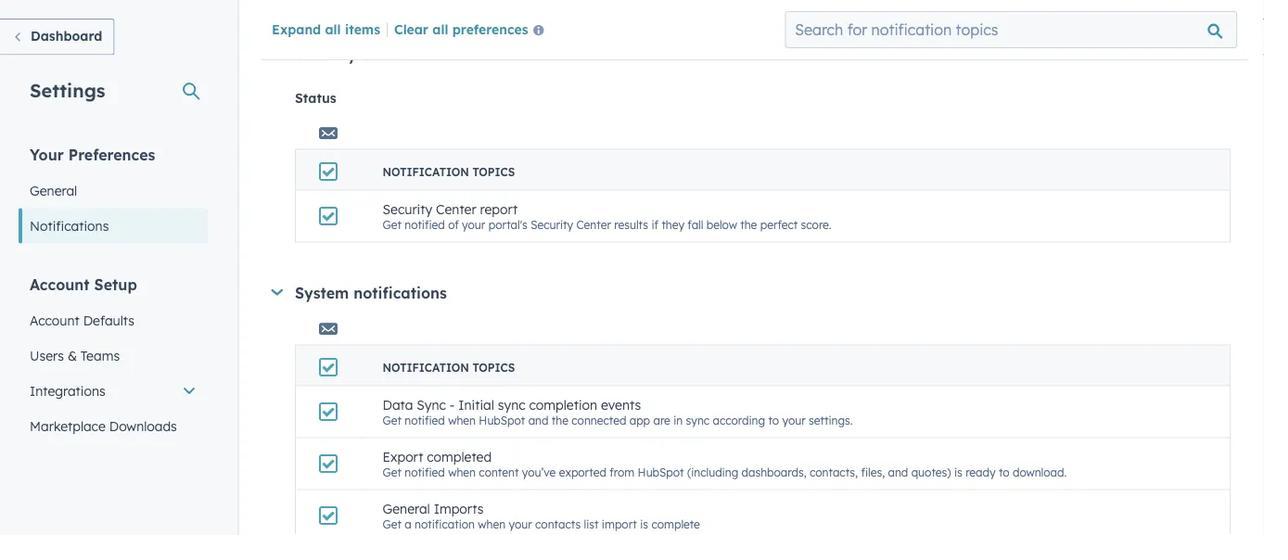 Task type: locate. For each thing, give the bounding box(es) containing it.
general imports get a notification when your contacts list import is complete
[[383, 501, 700, 531]]

1 account from the top
[[30, 275, 90, 294]]

all inside button
[[432, 21, 448, 37]]

1 horizontal spatial your
[[509, 517, 532, 531]]

the inside data sync - initial sync completion events get notified when hubspot and the connected app are in sync according to your settings.
[[552, 413, 569, 427]]

to right according
[[768, 413, 779, 427]]

dashboard
[[31, 28, 102, 44]]

1 horizontal spatial the
[[740, 217, 757, 231]]

defaults
[[83, 312, 134, 328]]

notification
[[415, 517, 475, 531]]

sync right in
[[686, 413, 710, 427]]

0 vertical spatial account
[[30, 275, 90, 294]]

2 account from the top
[[30, 312, 80, 328]]

security for security center
[[295, 45, 356, 64]]

and up the you've at left bottom
[[528, 413, 549, 427]]

notification up of
[[383, 165, 469, 179]]

1 horizontal spatial all
[[432, 21, 448, 37]]

0 vertical spatial to
[[768, 413, 779, 427]]

notifications
[[30, 218, 109, 234]]

topics up "report" at the top left of page
[[473, 165, 515, 179]]

clear
[[394, 21, 429, 37]]

notified left the "-"
[[405, 413, 445, 427]]

1 topics from the top
[[473, 165, 515, 179]]

0 horizontal spatial your
[[462, 217, 485, 231]]

score.
[[801, 217, 832, 231]]

1 vertical spatial when
[[448, 465, 476, 479]]

notification topics
[[383, 165, 515, 179], [383, 360, 515, 374]]

0 vertical spatial your
[[462, 217, 485, 231]]

topics
[[473, 165, 515, 179], [473, 360, 515, 374]]

and right files,
[[888, 465, 908, 479]]

1 vertical spatial your
[[782, 413, 806, 427]]

1 all from the left
[[325, 21, 341, 37]]

settings.
[[809, 413, 853, 427]]

your preferences
[[30, 145, 155, 164]]

system notifications
[[295, 283, 447, 302]]

0 horizontal spatial the
[[552, 413, 569, 427]]

general inside general imports get a notification when your contacts list import is complete
[[383, 501, 430, 517]]

notified inside security center report get notified of your portal's security center results if they fall below the perfect score.
[[405, 217, 445, 231]]

1 horizontal spatial is
[[954, 465, 963, 479]]

0 vertical spatial notification
[[383, 165, 469, 179]]

0 vertical spatial and
[[528, 413, 549, 427]]

when inside general imports get a notification when your contacts list import is complete
[[478, 517, 506, 531]]

all
[[325, 21, 341, 37], [432, 21, 448, 37]]

is
[[954, 465, 963, 479], [640, 517, 648, 531]]

according
[[713, 413, 765, 427]]

a
[[405, 517, 412, 531]]

is inside general imports get a notification when your contacts list import is complete
[[640, 517, 648, 531]]

2 notification from the top
[[383, 360, 469, 374]]

1 vertical spatial the
[[552, 413, 569, 427]]

topics up initial
[[473, 360, 515, 374]]

0 horizontal spatial to
[[768, 413, 779, 427]]

1 vertical spatial notification topics
[[383, 360, 515, 374]]

the right below
[[740, 217, 757, 231]]

0 horizontal spatial all
[[325, 21, 341, 37]]

quotes)
[[911, 465, 951, 479]]

sync
[[417, 397, 446, 413]]

1 notified from the top
[[405, 217, 445, 231]]

preferences
[[68, 145, 155, 164]]

the
[[740, 217, 757, 231], [552, 413, 569, 427]]

to right ready
[[999, 465, 1010, 479]]

notified up "imports"
[[405, 465, 445, 479]]

general inside 'link'
[[30, 182, 77, 198]]

ready
[[966, 465, 996, 479]]

0 vertical spatial when
[[448, 413, 476, 427]]

data sync - initial sync completion events get notified when hubspot and the connected app are in sync according to your settings.
[[383, 397, 853, 427]]

account up users
[[30, 312, 80, 328]]

center left "report" at the top left of page
[[436, 201, 476, 217]]

security
[[295, 45, 356, 64], [383, 201, 432, 217], [531, 217, 573, 231]]

notification up "sync"
[[383, 360, 469, 374]]

1 vertical spatial topics
[[473, 360, 515, 374]]

when left content
[[448, 465, 476, 479]]

system notifications button
[[271, 283, 1231, 302]]

general down your
[[30, 182, 77, 198]]

2 notified from the top
[[405, 413, 445, 427]]

2 all from the left
[[432, 21, 448, 37]]

1 vertical spatial to
[[999, 465, 1010, 479]]

Search for notification topics search field
[[785, 11, 1237, 48]]

the left connected
[[552, 413, 569, 427]]

notification topics up the "-"
[[383, 360, 515, 374]]

1 horizontal spatial hubspot
[[638, 465, 684, 479]]

notified
[[405, 217, 445, 231], [405, 413, 445, 427], [405, 465, 445, 479]]

expand all items
[[272, 21, 380, 37]]

1 horizontal spatial to
[[999, 465, 1010, 479]]

get inside security center report get notified of your portal's security center results if they fall below the perfect score.
[[383, 217, 402, 231]]

all for expand
[[325, 21, 341, 37]]

get down data
[[383, 465, 402, 479]]

0 vertical spatial is
[[954, 465, 963, 479]]

hubspot right from
[[638, 465, 684, 479]]

0 horizontal spatial and
[[528, 413, 549, 427]]

1 notification from the top
[[383, 165, 469, 179]]

your inside security center report get notified of your portal's security center results if they fall below the perfect score.
[[462, 217, 485, 231]]

2 get from the top
[[383, 413, 402, 427]]

expand
[[272, 21, 321, 37]]

1 horizontal spatial general
[[383, 501, 430, 517]]

0 horizontal spatial general
[[30, 182, 77, 198]]

center for security center report get notified of your portal's security center results if they fall below the perfect score.
[[436, 201, 476, 217]]

get up export on the left of page
[[383, 413, 402, 427]]

0 horizontal spatial center
[[361, 45, 410, 64]]

security right portal's
[[531, 217, 573, 231]]

clear all preferences
[[394, 21, 528, 37]]

2 vertical spatial notified
[[405, 465, 445, 479]]

1 vertical spatial account
[[30, 312, 80, 328]]

0 vertical spatial notified
[[405, 217, 445, 231]]

all left items
[[325, 21, 341, 37]]

3 get from the top
[[383, 465, 402, 479]]

1 horizontal spatial and
[[888, 465, 908, 479]]

notification
[[383, 165, 469, 179], [383, 360, 469, 374]]

get
[[383, 217, 402, 231], [383, 413, 402, 427], [383, 465, 402, 479], [383, 517, 402, 531]]

0 vertical spatial hubspot
[[479, 413, 525, 427]]

center
[[361, 45, 410, 64], [436, 201, 476, 217], [576, 217, 611, 231]]

0 vertical spatial topics
[[473, 165, 515, 179]]

sync
[[498, 397, 526, 413], [686, 413, 710, 427]]

2 vertical spatial when
[[478, 517, 506, 531]]

0 vertical spatial general
[[30, 182, 77, 198]]

1 get from the top
[[383, 217, 402, 231]]

2 vertical spatial your
[[509, 517, 532, 531]]

your
[[462, 217, 485, 231], [782, 413, 806, 427], [509, 517, 532, 531]]

get left of
[[383, 217, 402, 231]]

center down items
[[361, 45, 410, 64]]

-
[[450, 397, 455, 413]]

your preferences element
[[19, 144, 208, 243]]

notification topics up of
[[383, 165, 515, 179]]

center left results
[[576, 217, 611, 231]]

1 vertical spatial hubspot
[[638, 465, 684, 479]]

1 vertical spatial and
[[888, 465, 908, 479]]

your right of
[[462, 217, 485, 231]]

caret image
[[271, 289, 283, 296]]

your for imports
[[509, 517, 532, 531]]

4 get from the top
[[383, 517, 402, 531]]

when
[[448, 413, 476, 427], [448, 465, 476, 479], [478, 517, 506, 531]]

hubspot
[[479, 413, 525, 427], [638, 465, 684, 479]]

fall
[[688, 217, 704, 231]]

3 notified from the top
[[405, 465, 445, 479]]

all right clear
[[432, 21, 448, 37]]

you've
[[522, 465, 556, 479]]

list
[[584, 517, 599, 531]]

1 horizontal spatial center
[[436, 201, 476, 217]]

0 vertical spatial the
[[740, 217, 757, 231]]

sync right initial
[[498, 397, 526, 413]]

general down export on the left of page
[[383, 501, 430, 517]]

content
[[479, 465, 519, 479]]

integrations button
[[19, 373, 208, 409]]

security left of
[[383, 201, 432, 217]]

1 vertical spatial notified
[[405, 413, 445, 427]]

get inside export completed get notified when content you've exported from hubspot (including dashboards, contacts, files, and quotes) is ready to download.
[[383, 465, 402, 479]]

your
[[30, 145, 64, 164]]

1 horizontal spatial security
[[383, 201, 432, 217]]

and
[[528, 413, 549, 427], [888, 465, 908, 479]]

account
[[30, 275, 90, 294], [30, 312, 80, 328]]

import
[[602, 517, 637, 531]]

teams
[[81, 347, 120, 364]]

notified left of
[[405, 217, 445, 231]]

0 horizontal spatial sync
[[498, 397, 526, 413]]

security down expand all items button
[[295, 45, 356, 64]]

hubspot up content
[[479, 413, 525, 427]]

your inside data sync - initial sync completion events get notified when hubspot and the connected app are in sync according to your settings.
[[782, 413, 806, 427]]

your left settings. at the right bottom of the page
[[782, 413, 806, 427]]

to
[[768, 413, 779, 427], [999, 465, 1010, 479]]

1 vertical spatial general
[[383, 501, 430, 517]]

is left ready
[[954, 465, 963, 479]]

export completed get notified when content you've exported from hubspot (including dashboards, contacts, files, and quotes) is ready to download.
[[383, 449, 1067, 479]]

general
[[30, 182, 77, 198], [383, 501, 430, 517]]

files,
[[861, 465, 885, 479]]

account up account defaults
[[30, 275, 90, 294]]

and inside export completed get notified when content you've exported from hubspot (including dashboards, contacts, files, and quotes) is ready to download.
[[888, 465, 908, 479]]

your inside general imports get a notification when your contacts list import is complete
[[509, 517, 532, 531]]

get left the a
[[383, 517, 402, 531]]

0 vertical spatial notification topics
[[383, 165, 515, 179]]

when right "sync"
[[448, 413, 476, 427]]

1 vertical spatial is
[[640, 517, 648, 531]]

2 horizontal spatial your
[[782, 413, 806, 427]]

your left contacts
[[509, 517, 532, 531]]

0 horizontal spatial hubspot
[[479, 413, 525, 427]]

1 vertical spatial notification
[[383, 360, 469, 374]]

integrations
[[30, 383, 105, 399]]

2 horizontal spatial center
[[576, 217, 611, 231]]

is right import
[[640, 517, 648, 531]]

when right 'notification' at the bottom left of the page
[[478, 517, 506, 531]]

they
[[662, 217, 685, 231]]

get inside general imports get a notification when your contacts list import is complete
[[383, 517, 402, 531]]

0 horizontal spatial security
[[295, 45, 356, 64]]

0 horizontal spatial is
[[640, 517, 648, 531]]



Task type: describe. For each thing, give the bounding box(es) containing it.
users
[[30, 347, 64, 364]]

events
[[601, 397, 641, 413]]

clear all preferences button
[[394, 19, 552, 42]]

to inside data sync - initial sync completion events get notified when hubspot and the connected app are in sync according to your settings.
[[768, 413, 779, 427]]

marketplace downloads link
[[19, 409, 208, 444]]

dashboards,
[[742, 465, 807, 479]]

2 notification topics from the top
[[383, 360, 515, 374]]

hubspot inside export completed get notified when content you've exported from hubspot (including dashboards, contacts, files, and quotes) is ready to download.
[[638, 465, 684, 479]]

report
[[480, 201, 518, 217]]

notifications
[[354, 283, 447, 302]]

exported
[[559, 465, 607, 479]]

completion
[[529, 397, 597, 413]]

imports
[[434, 501, 484, 517]]

security center button
[[274, 45, 1231, 64]]

in
[[674, 413, 683, 427]]

export
[[383, 449, 423, 465]]

connected
[[572, 413, 626, 427]]

expand all items button
[[272, 21, 380, 37]]

marketplace
[[30, 418, 106, 434]]

general for general
[[30, 182, 77, 198]]

when inside export completed get notified when content you've exported from hubspot (including dashboards, contacts, files, and quotes) is ready to download.
[[448, 465, 476, 479]]

status
[[295, 90, 336, 106]]

(including
[[687, 465, 738, 479]]

are
[[653, 413, 670, 427]]

completed
[[427, 449, 492, 465]]

account setup
[[30, 275, 137, 294]]

hubspot inside data sync - initial sync completion events get notified when hubspot and the connected app are in sync according to your settings.
[[479, 413, 525, 427]]

perfect
[[760, 217, 798, 231]]

and inside data sync - initial sync completion events get notified when hubspot and the connected app are in sync according to your settings.
[[528, 413, 549, 427]]

setup
[[94, 275, 137, 294]]

complete
[[651, 517, 700, 531]]

account for account setup
[[30, 275, 90, 294]]

items
[[345, 21, 380, 37]]

account defaults
[[30, 312, 134, 328]]

the inside security center report get notified of your portal's security center results if they fall below the perfect score.
[[740, 217, 757, 231]]

1 notification topics from the top
[[383, 165, 515, 179]]

from
[[610, 465, 635, 479]]

security center report get notified of your portal's security center results if they fall below the perfect score.
[[383, 201, 832, 231]]

dashboard link
[[0, 19, 114, 55]]

contacts,
[[810, 465, 858, 479]]

&
[[68, 347, 77, 364]]

get inside data sync - initial sync completion events get notified when hubspot and the connected app are in sync according to your settings.
[[383, 413, 402, 427]]

users & teams
[[30, 347, 120, 364]]

initial
[[458, 397, 494, 413]]

contacts
[[535, 517, 581, 531]]

marketplace downloads
[[30, 418, 177, 434]]

all for clear
[[432, 21, 448, 37]]

app
[[630, 413, 650, 427]]

your for center
[[462, 217, 485, 231]]

system
[[295, 283, 349, 302]]

account defaults link
[[19, 303, 208, 338]]

account for account defaults
[[30, 312, 80, 328]]

center for security center
[[361, 45, 410, 64]]

of
[[448, 217, 459, 231]]

security for security center report get notified of your portal's security center results if they fall below the perfect score.
[[383, 201, 432, 217]]

general for general imports get a notification when your contacts list import is complete
[[383, 501, 430, 517]]

download.
[[1013, 465, 1067, 479]]

notified inside data sync - initial sync completion events get notified when hubspot and the connected app are in sync according to your settings.
[[405, 413, 445, 427]]

downloads
[[109, 418, 177, 434]]

portal's
[[489, 217, 528, 231]]

security center
[[295, 45, 410, 64]]

data
[[383, 397, 413, 413]]

notified inside export completed get notified when content you've exported from hubspot (including dashboards, contacts, files, and quotes) is ready to download.
[[405, 465, 445, 479]]

below
[[707, 217, 737, 231]]

is inside export completed get notified when content you've exported from hubspot (including dashboards, contacts, files, and quotes) is ready to download.
[[954, 465, 963, 479]]

notifications link
[[19, 208, 208, 243]]

when inside data sync - initial sync completion events get notified when hubspot and the connected app are in sync according to your settings.
[[448, 413, 476, 427]]

2 topics from the top
[[473, 360, 515, 374]]

preferences
[[452, 21, 528, 37]]

users & teams link
[[19, 338, 208, 373]]

general link
[[19, 173, 208, 208]]

if
[[651, 217, 659, 231]]

1 horizontal spatial sync
[[686, 413, 710, 427]]

account setup element
[[19, 274, 208, 535]]

to inside export completed get notified when content you've exported from hubspot (including dashboards, contacts, files, and quotes) is ready to download.
[[999, 465, 1010, 479]]

2 horizontal spatial security
[[531, 217, 573, 231]]

results
[[614, 217, 648, 231]]

settings
[[30, 78, 105, 102]]



Task type: vqa. For each thing, say whether or not it's contained in the screenshot.
Upgrade in menu
no



